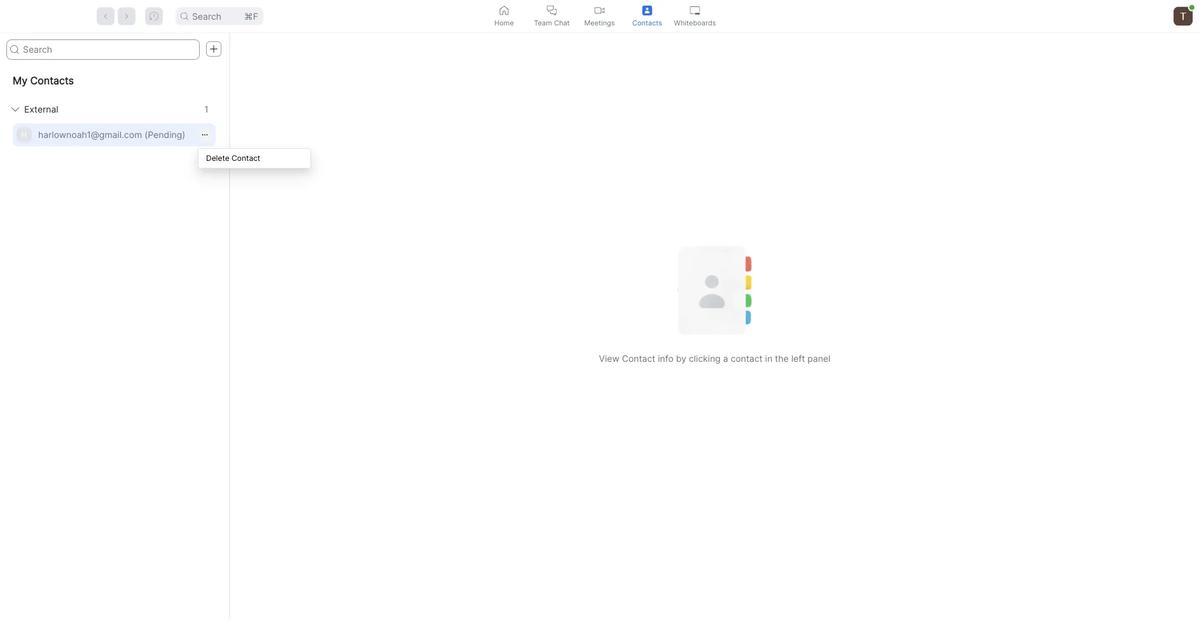 Task type: describe. For each thing, give the bounding box(es) containing it.
whiteboards button
[[672, 0, 719, 32]]

chat
[[554, 18, 570, 27]]

contacts inside button
[[633, 18, 663, 27]]

1
[[204, 104, 209, 115]]

contacts button
[[624, 0, 672, 32]]

delete
[[206, 154, 230, 163]]

info
[[658, 353, 674, 364]]

plus small image
[[209, 45, 218, 53]]

delete contact button
[[199, 151, 311, 165]]

profile contact image
[[643, 5, 653, 16]]

the
[[775, 353, 789, 364]]

search
[[192, 11, 221, 22]]

my contacts grouping, external, 1 items enclose, level 2, 1 of 1, not selected tree item
[[5, 97, 223, 122]]

harlownoah1@gmail.com (pending)
[[38, 130, 185, 140]]

home button
[[481, 0, 528, 32]]

clicking
[[689, 353, 721, 364]]

view contact info by clicking a contact in the left panel
[[599, 353, 831, 364]]

ellipsis horizontal small image
[[202, 132, 208, 138]]

left
[[792, 353, 805, 364]]

whiteboards
[[674, 18, 716, 27]]

h
[[21, 130, 27, 139]]

view
[[599, 353, 620, 364]]

meetings
[[585, 18, 615, 27]]

panel
[[808, 353, 831, 364]]

home small image
[[499, 5, 510, 16]]

harlownoah1@gmail.com
[[38, 130, 142, 140]]

meetings button
[[576, 0, 624, 32]]

my
[[13, 74, 27, 87]]

tab list containing home
[[481, 0, 719, 32]]

contacts tab panel
[[0, 33, 1200, 621]]



Task type: vqa. For each thing, say whether or not it's contained in the screenshot.
Triangle Right image
no



Task type: locate. For each thing, give the bounding box(es) containing it.
online image
[[1190, 5, 1195, 10]]

0 vertical spatial contact
[[232, 154, 260, 163]]

my contacts tree
[[0, 65, 229, 148]]

contact inside tab panel
[[622, 353, 656, 364]]

contacts
[[633, 18, 663, 27], [30, 74, 74, 87]]

team chat button
[[528, 0, 576, 32]]

avatar image
[[1174, 7, 1193, 26]]

a
[[724, 353, 729, 364]]

contacts inside heading
[[30, 74, 74, 87]]

whiteboard small image
[[690, 5, 700, 16]]

⌘f
[[244, 11, 258, 22]]

home
[[495, 18, 514, 27]]

0 vertical spatial contacts
[[633, 18, 663, 27]]

chevron down image
[[11, 106, 19, 113]]

contact
[[232, 154, 260, 163], [622, 353, 656, 364]]

my contacts heading
[[0, 65, 229, 97]]

in
[[766, 353, 773, 364]]

0 horizontal spatial contacts
[[30, 74, 74, 87]]

whiteboard small image
[[690, 5, 700, 16]]

home small image
[[499, 5, 510, 16]]

1 vertical spatial contacts
[[30, 74, 74, 87]]

contact inside button
[[232, 154, 260, 163]]

Search text field
[[6, 39, 200, 60]]

profile contact image
[[643, 5, 653, 16]]

by
[[676, 353, 687, 364]]

external
[[24, 104, 58, 115]]

my contacts
[[13, 74, 74, 87]]

contact for view
[[622, 353, 656, 364]]

contacts up external
[[30, 74, 74, 87]]

video on image
[[595, 5, 605, 16], [595, 5, 605, 16]]

contact for delete
[[232, 154, 260, 163]]

team
[[534, 18, 552, 27]]

plus small image
[[209, 45, 218, 53]]

magnifier image
[[181, 12, 188, 20], [181, 12, 188, 20], [10, 45, 19, 54], [10, 45, 19, 54]]

team chat
[[534, 18, 570, 27]]

1 horizontal spatial contacts
[[633, 18, 663, 27]]

ellipsis horizontal small image
[[202, 132, 208, 138]]

(pending)
[[145, 130, 185, 140]]

0 horizontal spatial contact
[[232, 154, 260, 163]]

delete contact
[[206, 154, 260, 163]]

team chat image
[[547, 5, 557, 16], [547, 5, 557, 16]]

contact right delete
[[232, 154, 260, 163]]

chevron down image
[[11, 106, 19, 113]]

contact left info on the bottom
[[622, 353, 656, 364]]

harlownoah1@gmail.com (pending), level 3, 1 of 1, tree item
[[0, 122, 229, 148]]

1 vertical spatial contact
[[622, 353, 656, 364]]

contact
[[731, 353, 763, 364]]

1 horizontal spatial contact
[[622, 353, 656, 364]]

contacts down profile contact icon
[[633, 18, 663, 27]]

online image
[[1190, 5, 1195, 10]]

tab list
[[481, 0, 719, 32]]



